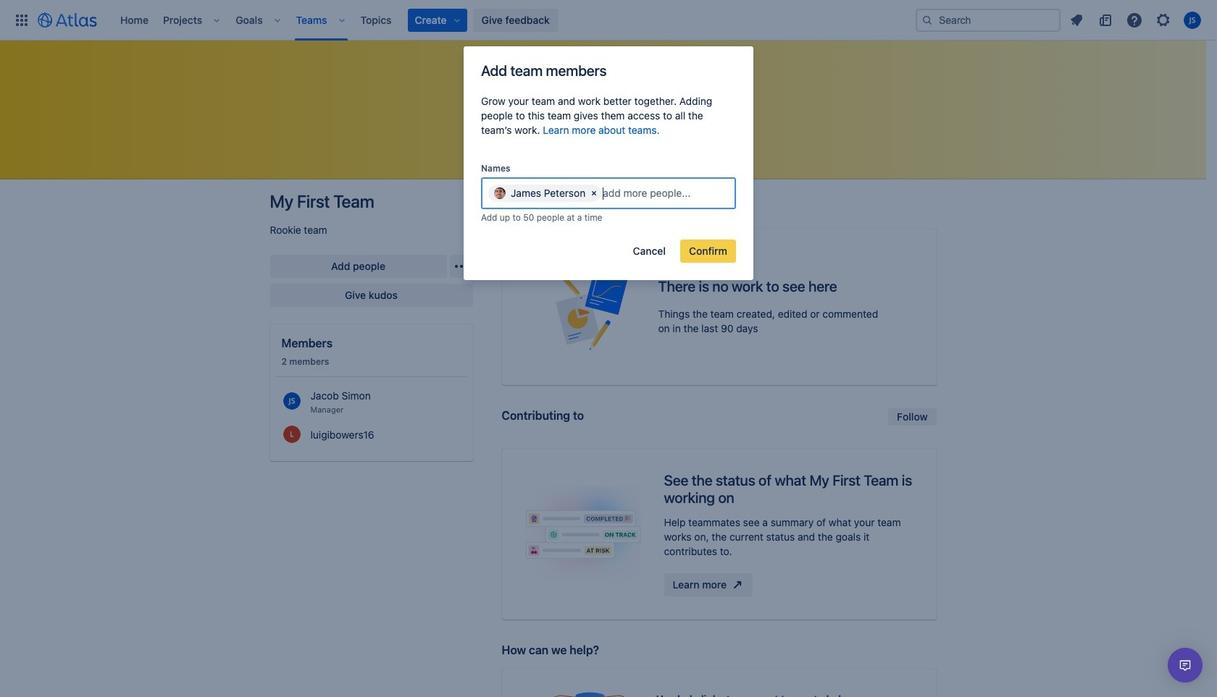 Task type: vqa. For each thing, say whether or not it's contained in the screenshot.
TOWNSQUARE 'icon'
no



Task type: describe. For each thing, give the bounding box(es) containing it.
help image
[[1126, 11, 1144, 29]]



Task type: locate. For each thing, give the bounding box(es) containing it.
Search field
[[916, 8, 1061, 32]]

open intercom messenger image
[[1177, 657, 1194, 675]]

add more people... text field
[[603, 186, 692, 201]]

banner
[[0, 0, 1218, 41]]

search image
[[922, 14, 934, 26]]

dialog
[[464, 46, 754, 280]]

clear image
[[589, 188, 600, 199]]

top element
[[9, 0, 916, 40]]



